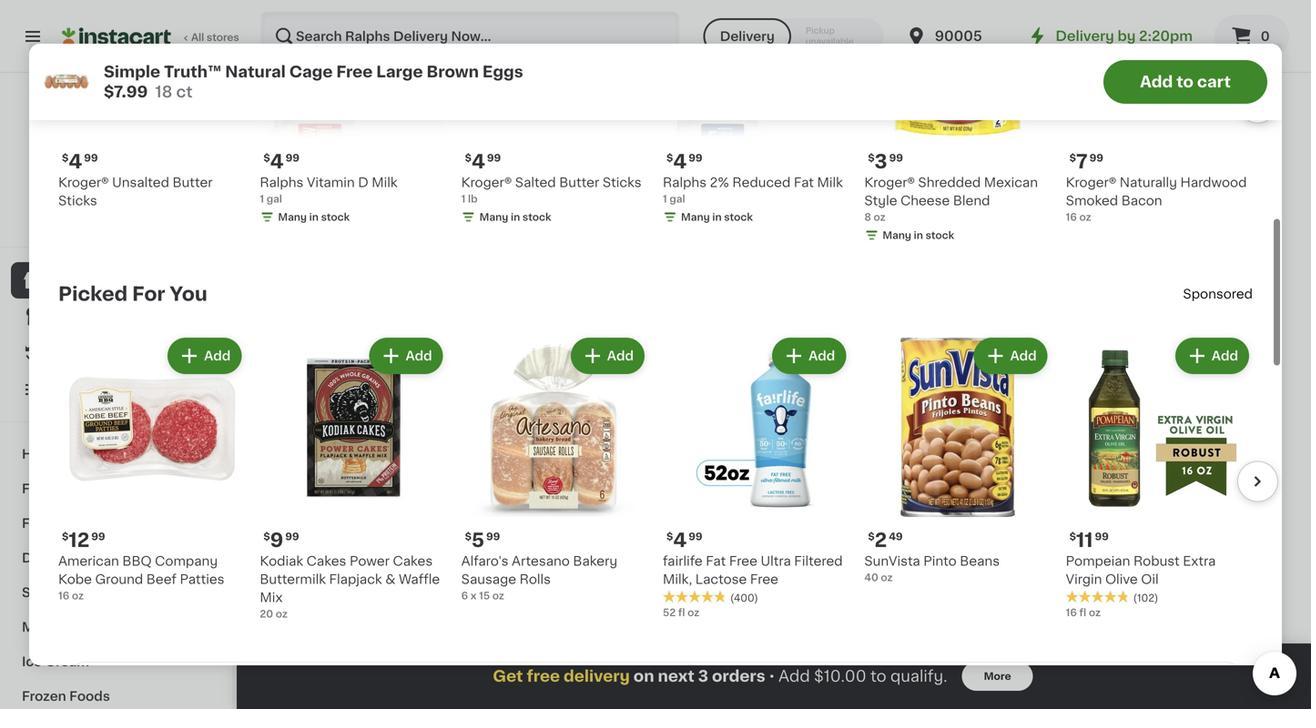 Task type: vqa. For each thing, say whether or not it's contained in the screenshot.


Task type: describe. For each thing, give the bounding box(es) containing it.
$4.69 element
[[782, 150, 937, 173]]

by
[[1118, 30, 1136, 43]]

stock down cheese
[[926, 230, 955, 240]]

52 fl oz
[[663, 608, 700, 618]]

item carousel region containing 4
[[33, 0, 1279, 276]]

$ inside $ 5 99
[[465, 532, 472, 542]]

butter for salted
[[560, 176, 600, 189]]

many in stock down cheese
[[883, 230, 955, 240]]

qualify.
[[891, 669, 948, 685]]

fl for 11
[[1080, 608, 1087, 618]]

$10.00
[[814, 669, 867, 685]]

candy
[[86, 587, 130, 599]]

fl for 4
[[679, 608, 686, 618]]

kroger® inside 3 kroger® grade aa large cage free white eggs 12 ct
[[273, 540, 324, 553]]

oz right 52
[[688, 608, 700, 618]]

in down ralphs vitamin d milk 1 gal
[[309, 212, 319, 222]]

natural inside button
[[707, 176, 753, 189]]

product group containing 11
[[1066, 334, 1254, 620]]

picked for you
[[58, 285, 208, 304]]

simple truth™ natural cage free large brown eggs button
[[612, 0, 767, 243]]

gala
[[443, 194, 472, 207]]

$6.99 element
[[951, 150, 1106, 173]]

fat inside fairlife fat free ultra filtered milk, lactose free
[[706, 555, 726, 568]]

52
[[663, 608, 676, 618]]

get free delivery on next 3 orders • add $10.00 to qualify.
[[493, 669, 948, 685]]

99 inside 5 99
[[468, 153, 482, 163]]

many down style
[[883, 230, 912, 240]]

many right bag
[[480, 212, 509, 222]]

holiday link
[[11, 437, 221, 472]]

12 inside 3 kroger® grade aa large cage free white eggs 12 ct
[[273, 576, 284, 586]]

more
[[984, 672, 1012, 682]]

organic up 5 99
[[445, 132, 486, 142]]

ralphs for ralphs 2% reduced fat milk
[[663, 176, 707, 189]]

stock down ralphs vitamin d milk 1 gal
[[321, 212, 350, 222]]

1 inside ralphs vitamin d milk 1 gal
[[260, 194, 264, 204]]

holiday
[[22, 448, 73, 461]]

99 inside the $ 12 99
[[91, 532, 105, 542]]

truth™ inside simple truth™ natural cage free large brown eggs $7.99 18 ct
[[164, 64, 222, 80]]

kroger® for kroger® unsalted butter sticks
[[58, 176, 109, 189]]

many in stock down the -
[[480, 212, 552, 222]]

all stores
[[191, 32, 239, 42]]

in up 52
[[662, 595, 671, 605]]

3 inside treatment tracker modal dialog
[[699, 669, 709, 685]]

$ 5 99
[[465, 531, 500, 550]]

fresh down holiday
[[22, 483, 58, 496]]

kobe
[[58, 573, 92, 586]]

$ 4 99 up beans
[[955, 516, 991, 535]]

& for seafood
[[59, 621, 69, 634]]

18
[[155, 84, 173, 100]]

artesano
[[512, 555, 570, 568]]

in down spinach
[[831, 230, 840, 240]]

simple truth organic™ vegetable tray with dip
[[951, 176, 1102, 207]]

simple inside item carousel region
[[951, 540, 995, 553]]

1 gal
[[1121, 558, 1143, 568]]

ice cream
[[22, 656, 89, 669]]

delivery for delivery by 2:20pm
[[1056, 30, 1115, 43]]

simple inside simple truth organic honeycrisp apples
[[1121, 176, 1164, 189]]

pompeian
[[1066, 555, 1131, 568]]

in down cheese
[[914, 230, 924, 240]]

large inside simple truth™ natural cage free large brown eggs $7.99 18 ct
[[376, 64, 423, 80]]

oil
[[1142, 573, 1159, 586]]

0 horizontal spatial 12
[[69, 531, 89, 550]]

brown inside item carousel region
[[1059, 559, 1100, 571]]

style
[[865, 194, 898, 207]]

99 up "ralphs delivery now"
[[84, 153, 98, 163]]

product group containing 3
[[273, 352, 428, 611]]

kroger® for kroger® purified drinking gallon water 1 gal
[[443, 540, 493, 553]]

0 vertical spatial fresh fruit link
[[11, 507, 221, 541]]

ice
[[22, 656, 42, 669]]

0 horizontal spatial ralphs
[[48, 181, 93, 194]]

pompeian robust extra virgin olive oil
[[1066, 555, 1216, 586]]

90005
[[935, 30, 983, 43]]

lettuce
[[782, 577, 831, 590]]

$ 4 99 up the ralphs 2% reduced fat milk 1 gal
[[667, 152, 703, 171]]

$ inside '$ 7 99'
[[1070, 153, 1077, 163]]

company
[[155, 555, 218, 568]]

all
[[191, 32, 204, 42]]

$2.99 element
[[782, 514, 937, 538]]

large inside button
[[681, 194, 717, 207]]

1 cakes from the left
[[307, 555, 347, 568]]

milk inside the ralphs 2% reduced fat milk 1 gal
[[818, 176, 843, 189]]

iceberg
[[848, 559, 897, 571]]

spo nsored
[[1184, 288, 1254, 301]]

$ 7 99
[[1070, 152, 1104, 171]]

cream
[[45, 656, 89, 669]]

99 right 5 99
[[487, 153, 501, 163]]

stock down the 8
[[843, 230, 872, 240]]

view for view pricing policy
[[62, 203, 87, 213]]

in right '15' on the left of the page
[[492, 595, 502, 605]]

99 up fairlife
[[689, 532, 703, 542]]

snacks & candy link
[[11, 576, 221, 610]]

beef
[[146, 573, 177, 586]]

stock down rolls
[[504, 595, 533, 605]]

stock down the ralphs 2% reduced fat milk 1 gal
[[724, 212, 753, 222]]

bakery
[[573, 555, 618, 568]]

sticks for kroger® salted butter sticks 1 lb
[[603, 176, 642, 189]]

many in stock down sausage
[[461, 595, 533, 605]]

many in stock down ralphs vitamin d milk 1 gal
[[278, 212, 350, 222]]

$ 12 99
[[62, 531, 105, 550]]

butter for unsalted
[[173, 176, 213, 189]]

cage inside button
[[612, 194, 646, 207]]

organic up naturally
[[1122, 132, 1164, 142]]

eggs inside button
[[612, 212, 644, 225]]

many down ralphs vitamin d milk 1 gal
[[278, 212, 307, 222]]

frozen
[[22, 691, 66, 703]]

many down $7.99 element
[[681, 212, 710, 222]]

2 inside simple truth organic™ gala apples - 2 pound bag
[[532, 194, 540, 207]]

fresh vegetables link
[[11, 472, 221, 507]]

robust
[[1134, 555, 1180, 568]]

vitamin
[[307, 176, 355, 189]]

0 vertical spatial fresh fruit
[[22, 517, 92, 530]]

get
[[493, 669, 523, 685]]

delivery
[[564, 669, 630, 685]]

nsored
[[1209, 288, 1254, 301]]

2 vertical spatial 16
[[1066, 608, 1078, 618]]

many down ralphs® on the bottom
[[630, 595, 659, 605]]

spo
[[1184, 288, 1209, 301]]

ralphs delivery now link
[[48, 95, 184, 197]]

3 kroger® grade aa large cage free white eggs 12 ct
[[273, 516, 427, 586]]

fresh inside kroger fresh selections shredded iceberg lettuce
[[828, 540, 863, 553]]

kodiak
[[260, 555, 303, 568]]

16 inside american bbq company kobe ground beef patties 16 oz
[[58, 591, 69, 601]]

policy
[[128, 203, 160, 213]]

power
[[350, 555, 390, 568]]

$ inside $ 3 99
[[868, 153, 875, 163]]

7
[[1077, 152, 1088, 171]]

all stores link
[[62, 11, 241, 62]]

simple inside simple truth organic™ gala apples - 2 pound bag
[[443, 176, 487, 189]]

2 horizontal spatial 3
[[875, 152, 888, 171]]

99 inside '$ 7 99'
[[1090, 153, 1104, 163]]

naturally
[[1120, 176, 1178, 189]]

99 up vitamin on the left
[[299, 153, 313, 163]]

stock down extra
[[1182, 576, 1211, 586]]

product group containing 9
[[260, 334, 447, 622]]

view for view all (100+)
[[1067, 663, 1098, 675]]

in down the ralphs 2% reduced fat milk 1 gal
[[713, 212, 722, 222]]

stock up 52 fl oz
[[673, 595, 702, 605]]

white
[[342, 559, 380, 571]]

3 inside 3 kroger® grade aa large cage free white eggs 12 ct
[[284, 516, 296, 535]]

apples for organic
[[1198, 194, 1243, 207]]

milk inside $ 2 ralphs® 2% reduced fat milk
[[636, 559, 661, 571]]

15
[[479, 591, 490, 601]]

-
[[523, 194, 529, 207]]

american bbq company kobe ground beef patties 16 oz
[[58, 555, 225, 601]]

oz down virgin
[[1089, 608, 1101, 618]]

stores
[[207, 32, 239, 42]]

lists
[[51, 384, 82, 396]]

view pricing policy link
[[62, 200, 170, 215]]

tray
[[1019, 194, 1046, 207]]

kroger® salted butter sticks 1 lb
[[462, 176, 642, 204]]

kroger® for kroger® salted butter sticks 1 lb
[[462, 176, 512, 189]]

simple inside simple truth™ natural cage free large brown eggs $7.99 18 ct
[[104, 64, 160, 80]]

smoked
[[1066, 194, 1119, 207]]

oz inside kodiak cakes power cakes buttermilk flapjack & waffle mix 20 oz
[[276, 609, 288, 619]]

$ inside the $ 11 99
[[1070, 532, 1077, 542]]

$ inside $ 2 ralphs® 2% reduced fat milk
[[616, 517, 623, 527]]

many in stock up 52
[[630, 595, 702, 605]]

simple inside simple truth organic™ vegetable tray with dip
[[951, 176, 995, 189]]

ct for simple
[[176, 84, 193, 100]]

16 fl oz
[[1066, 608, 1101, 618]]

seafood
[[72, 621, 128, 634]]

$ 9 99
[[264, 531, 299, 550]]

many down sausage
[[461, 595, 490, 605]]

pricing
[[89, 203, 125, 213]]

$ inside $ 9 99
[[264, 532, 270, 542]]

$ 2 49
[[868, 531, 903, 550]]

milk inside ralphs vitamin d milk 1 gal
[[372, 176, 398, 189]]

natural inside simple truth™ natural cage free large brown eggs $7.99 18 ct
[[225, 64, 286, 80]]

sausage
[[462, 573, 517, 586]]

foods
[[69, 691, 110, 703]]

$ 4 99 up ralphs vitamin d milk 1 gal
[[264, 152, 300, 171]]

0 horizontal spatial simple truth™ natural cage free large brown eggs
[[273, 176, 422, 225]]

(102)
[[1134, 593, 1159, 603]]

natural right vitamin on the left
[[368, 176, 414, 189]]

bag
[[443, 212, 468, 225]]

1 inside kroger® purified drinking gallon water 1 gal
[[443, 576, 447, 586]]

shredded inside kroger® shredded mexican style cheese blend 8 oz
[[919, 176, 981, 189]]

$ 4 99 up "ralphs delivery now"
[[62, 152, 98, 171]]

meat
[[22, 621, 56, 634]]

organic inside simple truth organic honeycrisp apples
[[1204, 176, 1255, 189]]

$ 4 99 up fairlife
[[667, 531, 703, 550]]

sunvista
[[865, 555, 921, 568]]

brown inside button
[[721, 194, 761, 207]]

simple left d
[[273, 176, 317, 189]]

treatment tracker modal dialog
[[237, 644, 1312, 710]]

honeycrisp
[[1121, 194, 1195, 207]]

kroger fresh selections shredded iceberg lettuce button
[[782, 352, 937, 629]]

& inside kodiak cakes power cakes buttermilk flapjack & waffle mix 20 oz
[[386, 573, 396, 586]]

now
[[154, 181, 184, 194]]

olive
[[1106, 573, 1139, 586]]

$ 4 99 up 'lb' at the top left of page
[[465, 152, 501, 171]]

many down baby at the top right
[[800, 230, 829, 240]]

ralphs 2% reduced fat milk 1 gal
[[663, 176, 843, 204]]

eggs inside simple truth™ natural cage free large brown eggs $7.99 18 ct
[[483, 64, 523, 80]]

product group containing 12
[[58, 334, 245, 603]]

fresh down 20
[[273, 659, 330, 678]]

99 up the ralphs 2% reduced fat milk 1 gal
[[689, 153, 703, 163]]



Task type: locate. For each thing, give the bounding box(es) containing it.
$ 3 99
[[868, 152, 904, 171]]

& for eggs
[[60, 552, 71, 565]]

69
[[463, 517, 477, 527]]

frozen foods
[[22, 691, 110, 703]]

ct for 3
[[286, 576, 297, 586]]

organic up '$4.69' element
[[783, 132, 825, 142]]

organic™ for apples
[[526, 176, 588, 189]]

2% inside $ 2 ralphs® 2% reduced fat milk
[[667, 540, 686, 553]]

1 vertical spatial fresh fruit
[[273, 659, 381, 678]]

1 horizontal spatial ralphs
[[260, 176, 304, 189]]

organic™ inside 'simple truth organic™ baby spinach'
[[865, 176, 927, 189]]

grade
[[327, 540, 367, 553]]

2 horizontal spatial fat
[[794, 176, 814, 189]]

truth inside 'simple truth organic™ baby spinach'
[[829, 176, 862, 189]]

reduced up baby at the top right
[[733, 176, 791, 189]]

6
[[462, 591, 468, 601]]

ct right '18'
[[176, 84, 193, 100]]

0 horizontal spatial view
[[62, 203, 87, 213]]

fresh fruit link down vegetables
[[11, 507, 221, 541]]

product group containing simple truth organic™ baby spinach
[[782, 0, 937, 246]]

ralphs for ralphs vitamin d milk
[[260, 176, 304, 189]]

truth for honeycrisp
[[1168, 176, 1201, 189]]

1 horizontal spatial shredded
[[919, 176, 981, 189]]

& up kobe at the bottom of page
[[60, 552, 71, 565]]

& down kobe at the bottom of page
[[73, 587, 83, 599]]

1 vertical spatial 3
[[284, 516, 296, 535]]

item carousel region containing 3
[[273, 286, 1275, 636]]

product group containing simple truth organic™ vegetable tray with dip
[[951, 0, 1106, 224]]

3 organic™ from the left
[[1034, 176, 1097, 189]]

kroger® up the drinking
[[443, 540, 493, 553]]

ralphs inside ralphs vitamin d milk 1 gal
[[260, 176, 304, 189]]

ice cream link
[[11, 645, 221, 680]]

organic™ inside simple truth organic™ gala apples - 2 pound bag
[[526, 176, 588, 189]]

2% up fairlife
[[667, 540, 686, 553]]

1 horizontal spatial fresh fruit
[[273, 659, 381, 678]]

11
[[1077, 531, 1094, 550]]

sunvista pinto beans 40 oz
[[865, 555, 1000, 583]]

3 up style
[[875, 152, 888, 171]]

natural up pompeian
[[1046, 540, 1092, 553]]

40
[[865, 573, 879, 583]]

1 horizontal spatial fl
[[1080, 608, 1087, 618]]

0 horizontal spatial 3
[[284, 516, 296, 535]]

1 vertical spatial reduced
[[689, 540, 748, 553]]

99 up ralphs vitamin d milk 1 gal
[[286, 153, 300, 163]]

0 horizontal spatial milk
[[372, 176, 398, 189]]

0 horizontal spatial butter
[[173, 176, 213, 189]]

0 horizontal spatial cakes
[[307, 555, 347, 568]]

truth for baby
[[829, 176, 862, 189]]

kroger® unsalted butter sticks
[[58, 176, 213, 207]]

view left pricing
[[62, 203, 87, 213]]

12 up mix
[[273, 576, 284, 586]]

truth
[[490, 176, 523, 189], [829, 176, 862, 189], [998, 176, 1031, 189], [1168, 176, 1201, 189]]

fresh fruit up the $ 12 99
[[22, 517, 92, 530]]

2 cakes from the left
[[393, 555, 433, 568]]

2 horizontal spatial delivery
[[1056, 30, 1115, 43]]

2 horizontal spatial organic™
[[1034, 176, 1097, 189]]

$7.99 element
[[612, 150, 767, 173]]

2 vertical spatial 3
[[699, 669, 709, 685]]

3 right next
[[699, 669, 709, 685]]

1 horizontal spatial 12
[[273, 576, 284, 586]]

truth for vegetable
[[998, 176, 1031, 189]]

1 horizontal spatial fruit
[[334, 659, 381, 678]]

1 organic™ from the left
[[526, 176, 588, 189]]

milk right d
[[372, 176, 398, 189]]

0 vertical spatial shredded
[[919, 176, 981, 189]]

0 horizontal spatial 5
[[453, 152, 466, 171]]

organic™ up "pound"
[[526, 176, 588, 189]]

0 horizontal spatial fat
[[612, 559, 632, 571]]

0 vertical spatial 2%
[[710, 176, 730, 189]]

2 butter from the left
[[560, 176, 600, 189]]

milk,
[[663, 573, 693, 586]]

view all (100+) link
[[1067, 660, 1173, 678]]

fresh down $2.99 element
[[828, 540, 863, 553]]

truth down $6.99 element
[[998, 176, 1031, 189]]

0 vertical spatial ct
[[176, 84, 193, 100]]

1 vertical spatial ct
[[286, 576, 297, 586]]

0 horizontal spatial sticks
[[58, 194, 97, 207]]

fresh up dairy
[[22, 517, 58, 530]]

kroger® up style
[[865, 176, 915, 189]]

fat down ralphs® on the bottom
[[612, 559, 632, 571]]

ct down kodiak
[[286, 576, 297, 586]]

bacon
[[1122, 194, 1163, 207]]

kroger® up dip
[[1066, 176, 1117, 189]]

milk down ralphs® on the bottom
[[636, 559, 661, 571]]

0 button
[[1215, 15, 1290, 58]]

butter inside kroger® salted butter sticks 1 lb
[[560, 176, 600, 189]]

99 up alfaro's
[[486, 532, 500, 542]]

1 fl from the left
[[679, 608, 686, 618]]

truth™ inside item carousel region
[[998, 540, 1043, 553]]

delivery
[[1056, 30, 1115, 43], [720, 30, 775, 43], [96, 181, 151, 194]]

2 left 49
[[875, 531, 888, 550]]

$ 11 99
[[1070, 531, 1109, 550]]

3
[[875, 152, 888, 171], [284, 516, 296, 535], [699, 669, 709, 685]]

0 horizontal spatial fruit
[[62, 517, 92, 530]]

0 horizontal spatial fl
[[679, 608, 686, 618]]

1 inside kroger® salted butter sticks 1 lb
[[462, 194, 466, 204]]

butter inside kroger® unsalted butter sticks
[[173, 176, 213, 189]]

99 right 9
[[285, 532, 299, 542]]

0 vertical spatial 12
[[69, 531, 89, 550]]

bbq
[[122, 555, 152, 568]]

1 horizontal spatial apples
[[1198, 194, 1243, 207]]

99 inside the $ 11 99
[[1096, 532, 1109, 542]]

apples inside simple truth organic™ gala apples - 2 pound bag
[[475, 194, 520, 207]]

instacart logo image
[[62, 26, 171, 47]]

1 vertical spatial sticks
[[58, 194, 97, 207]]

extra
[[1184, 555, 1216, 568]]

1 vertical spatial view
[[1067, 663, 1098, 675]]

1 vertical spatial shredded
[[782, 559, 844, 571]]

simple inside 'simple truth organic™ baby spinach'
[[782, 176, 826, 189]]

organic™ inside simple truth organic™ vegetable tray with dip
[[1034, 176, 1097, 189]]

kroger® shredded mexican style cheese blend 8 oz
[[865, 176, 1039, 222]]

kroger® purified drinking gallon water 1 gal
[[443, 540, 581, 586]]

sticks down "ralphs delivery now"
[[58, 194, 97, 207]]

&
[[60, 552, 71, 565], [386, 573, 396, 586], [73, 587, 83, 599], [59, 621, 69, 634]]

brown up virgin
[[1059, 559, 1100, 571]]

gal inside kroger® purified drinking gallon water 1 gal
[[449, 576, 465, 586]]

truth inside simple truth organic™ vegetable tray with dip
[[998, 176, 1031, 189]]

simple up beans
[[951, 540, 995, 553]]

99 inside $ 3 99
[[890, 153, 904, 163]]

ralphs down $7.99 element
[[663, 176, 707, 189]]

0 horizontal spatial 2%
[[667, 540, 686, 553]]

simple truth organic™ vegetable tray with dip button
[[951, 0, 1106, 224]]

many in stock down the ralphs 2% reduced fat milk 1 gal
[[681, 212, 753, 222]]

shredded inside kroger fresh selections shredded iceberg lettuce
[[782, 559, 844, 571]]

delivery by 2:20pm link
[[1027, 26, 1193, 47]]

0 vertical spatial 16
[[1066, 212, 1078, 222]]

2 horizontal spatial ralphs
[[663, 176, 707, 189]]

12 up the american
[[69, 531, 89, 550]]

2 for $ 2 49
[[875, 531, 888, 550]]

99 inside $ 9 99
[[285, 532, 299, 542]]

dairy & eggs link
[[11, 541, 221, 576]]

99 up 'lb' at the top left of page
[[468, 153, 482, 163]]

simple truth™ natural cage free large brown eggs inside button
[[612, 176, 761, 225]]

cage inside simple truth™ natural cage free large brown eggs $7.99 18 ct
[[289, 64, 333, 80]]

simple down $7.99 element
[[612, 176, 656, 189]]

all
[[1101, 663, 1116, 675]]

0 horizontal spatial 2
[[532, 194, 540, 207]]

truth for gala
[[490, 176, 523, 189]]

fat inside the ralphs 2% reduced fat milk 1 gal
[[794, 176, 814, 189]]

simple
[[104, 64, 160, 80], [273, 176, 317, 189], [443, 176, 487, 189], [612, 176, 656, 189], [782, 176, 826, 189], [951, 176, 995, 189], [1121, 176, 1164, 189], [951, 540, 995, 553]]

fairlife
[[663, 555, 703, 568]]

2 for $ 2 ralphs® 2% reduced fat milk
[[623, 516, 635, 535]]

1 truth from the left
[[490, 176, 523, 189]]

blend
[[954, 194, 991, 207]]

fruit down kodiak cakes power cakes buttermilk flapjack & waffle mix 20 oz
[[334, 659, 381, 678]]

delivery by 2:20pm
[[1056, 30, 1193, 43]]

99 right 7
[[1090, 153, 1104, 163]]

kroger®
[[58, 176, 109, 189], [462, 176, 512, 189], [865, 176, 915, 189], [1066, 176, 1117, 189], [273, 540, 324, 553], [443, 540, 493, 553]]

20
[[260, 609, 273, 619]]

butter right unsalted on the left
[[173, 176, 213, 189]]

90005 button
[[906, 11, 1016, 62]]

waffle
[[399, 573, 440, 586]]

organic™ for tray
[[1034, 176, 1097, 189]]

0 vertical spatial sticks
[[603, 176, 642, 189]]

many up (102)
[[1139, 576, 1168, 586]]

0 vertical spatial 5
[[453, 152, 466, 171]]

fat up lactose on the right
[[706, 555, 726, 568]]

2 truth from the left
[[829, 176, 862, 189]]

you
[[170, 285, 208, 304]]

on
[[634, 669, 655, 685]]

5 inside item carousel region
[[472, 531, 485, 550]]

kroger® inside kroger® salted butter sticks 1 lb
[[462, 176, 512, 189]]

ultra
[[761, 555, 791, 568]]

0 vertical spatial reduced
[[733, 176, 791, 189]]

fresh fruit link down 20
[[273, 658, 381, 680]]

baby
[[782, 194, 815, 207]]

view left all
[[1067, 663, 1098, 675]]

organic right naturally
[[1204, 176, 1255, 189]]

1 horizontal spatial view
[[1067, 663, 1098, 675]]

oz inside kroger® naturally hardwood smoked bacon 16 oz
[[1080, 212, 1092, 222]]

alfaro's
[[462, 555, 509, 568]]

oz right 40
[[881, 573, 893, 583]]

0 horizontal spatial ct
[[176, 84, 193, 100]]

1 apples from the left
[[475, 194, 520, 207]]

0 vertical spatial view
[[62, 203, 87, 213]]

0 horizontal spatial to
[[871, 669, 887, 685]]

0 horizontal spatial shredded
[[782, 559, 844, 571]]

1 vertical spatial 12
[[273, 576, 284, 586]]

cakes down grade at the left bottom of page
[[307, 555, 347, 568]]

many in stock down robust
[[1139, 576, 1211, 586]]

organic™
[[526, 176, 588, 189], [865, 176, 927, 189], [1034, 176, 1097, 189]]

2 inside $ 2 ralphs® 2% reduced fat milk
[[623, 516, 635, 535]]

view pricing policy
[[62, 203, 160, 213]]

gal inside ralphs vitamin d milk 1 gal
[[267, 194, 282, 204]]

in right oil
[[1170, 576, 1179, 586]]

natural inside item carousel region
[[1046, 540, 1092, 553]]

in down salted
[[511, 212, 520, 222]]

beans
[[960, 555, 1000, 568]]

brown inside simple truth™ natural cage free large brown eggs $7.99 18 ct
[[427, 64, 479, 80]]

0 horizontal spatial fresh fruit
[[22, 517, 92, 530]]

16
[[1066, 212, 1078, 222], [58, 591, 69, 601], [1066, 608, 1078, 618]]

delivery for delivery
[[720, 30, 775, 43]]

fat up baby at the top right
[[794, 176, 814, 189]]

to inside button
[[1177, 74, 1194, 90]]

fat inside $ 2 ralphs® 2% reduced fat milk
[[612, 559, 632, 571]]

cakes up waffle
[[393, 555, 433, 568]]

vegetable
[[951, 194, 1016, 207]]

0 vertical spatial 3
[[875, 152, 888, 171]]

kroger® up kodiak
[[273, 540, 324, 553]]

kroger® for kroger® naturally hardwood smoked bacon 16 oz
[[1066, 176, 1117, 189]]

& for candy
[[73, 587, 83, 599]]

0
[[1261, 30, 1271, 43]]

1 vertical spatial 16
[[58, 591, 69, 601]]

1 horizontal spatial 5
[[472, 531, 485, 550]]

apples for organic™
[[475, 194, 520, 207]]

0 vertical spatial to
[[1177, 74, 1194, 90]]

oz
[[874, 212, 886, 222], [1080, 212, 1092, 222], [881, 573, 893, 583], [72, 591, 84, 601], [493, 591, 505, 601], [688, 608, 700, 618], [1089, 608, 1101, 618], [276, 609, 288, 619]]

3 truth from the left
[[998, 176, 1031, 189]]

next
[[658, 669, 695, 685]]

pinto
[[924, 555, 957, 568]]

oz right '15' on the left of the page
[[493, 591, 505, 601]]

1 horizontal spatial milk
[[636, 559, 661, 571]]

sticks inside kroger® unsalted butter sticks
[[58, 194, 97, 207]]

1 horizontal spatial butter
[[560, 176, 600, 189]]

brown left gala
[[382, 194, 422, 207]]

kroger® up 'lb' at the top left of page
[[462, 176, 512, 189]]

view all (100+)
[[1067, 663, 1161, 675]]

delivery inside button
[[720, 30, 775, 43]]

1 vertical spatial 2%
[[667, 540, 686, 553]]

$
[[277, 153, 284, 163], [62, 153, 69, 163], [667, 153, 674, 163], [264, 153, 270, 163], [465, 153, 472, 163], [868, 153, 875, 163], [1070, 153, 1077, 163], [616, 517, 623, 527], [955, 517, 961, 527], [62, 532, 69, 542], [667, 532, 674, 542], [264, 532, 270, 542], [465, 532, 472, 542], [868, 532, 875, 542], [1070, 532, 1077, 542]]

1 horizontal spatial fresh fruit link
[[273, 658, 381, 680]]

5 down 69
[[472, 531, 485, 550]]

fresh vegetables
[[22, 483, 136, 496]]

ct inside 3 kroger® grade aa large cage free white eggs 12 ct
[[286, 576, 297, 586]]

1 horizontal spatial sticks
[[603, 176, 642, 189]]

1 vertical spatial fruit
[[334, 659, 381, 678]]

simple up 'lb' at the top left of page
[[443, 176, 487, 189]]

& down power
[[386, 573, 396, 586]]

1 horizontal spatial 2%
[[710, 176, 730, 189]]

1 horizontal spatial fat
[[706, 555, 726, 568]]

1 vertical spatial 5
[[472, 531, 485, 550]]

1 horizontal spatial organic™
[[865, 176, 927, 189]]

sticks for kroger® unsalted butter sticks
[[58, 194, 97, 207]]

oz inside sunvista pinto beans 40 oz
[[881, 573, 893, 583]]

kroger® inside kroger® unsalted butter sticks
[[58, 176, 109, 189]]

1 inside the ralphs 2% reduced fat milk 1 gal
[[663, 194, 668, 204]]

16 down with
[[1066, 212, 1078, 222]]

large inside 3 kroger® grade aa large cage free white eggs 12 ct
[[391, 540, 427, 553]]

sticks down $7.99 element
[[603, 176, 642, 189]]

reduced inside $ 2 ralphs® 2% reduced fat milk
[[689, 540, 748, 553]]

product group
[[273, 0, 428, 243], [443, 0, 598, 243], [612, 0, 767, 243], [782, 0, 937, 246], [951, 0, 1106, 224], [1121, 0, 1275, 246], [58, 334, 245, 603], [260, 334, 447, 622], [462, 334, 649, 603], [663, 334, 850, 620], [865, 334, 1052, 585], [1066, 334, 1254, 620], [273, 352, 428, 611], [443, 352, 598, 611], [612, 352, 767, 611], [782, 352, 937, 629], [951, 352, 1106, 607], [1121, 352, 1275, 592]]

1 horizontal spatial simple truth™ natural cage free large brown eggs
[[612, 176, 761, 225]]

fl right 52
[[679, 608, 686, 618]]

dairy & eggs
[[22, 552, 107, 565]]

free
[[527, 669, 560, 685]]

$7.99
[[104, 84, 148, 100]]

2 apples from the left
[[1198, 194, 1243, 207]]

& right meat
[[59, 621, 69, 634]]

organic™ up with
[[1034, 176, 1097, 189]]

1 vertical spatial fresh fruit link
[[273, 658, 381, 680]]

1 horizontal spatial ct
[[286, 576, 297, 586]]

spinach
[[818, 194, 870, 207]]

alfaro's artesano bakery sausage rolls 6 x 15 oz
[[462, 555, 618, 601]]

2 right the -
[[532, 194, 540, 207]]

reduced up lactose on the right
[[689, 540, 748, 553]]

free inside button
[[650, 194, 678, 207]]

99 right 11
[[1096, 532, 1109, 542]]

gallon
[[499, 559, 540, 571]]

1 horizontal spatial 3
[[699, 669, 709, 685]]

None search field
[[261, 11, 680, 62]]

pound
[[543, 194, 584, 207]]

2 horizontal spatial 2
[[875, 531, 888, 550]]

oz down kobe at the bottom of page
[[72, 591, 84, 601]]

2
[[532, 194, 540, 207], [623, 516, 635, 535], [875, 531, 888, 550]]

truth up the -
[[490, 176, 523, 189]]

drinking
[[443, 559, 496, 571]]

item carousel region containing 12
[[33, 327, 1279, 655]]

unsalted
[[112, 176, 169, 189]]

ct inside simple truth™ natural cage free large brown eggs $7.99 18 ct
[[176, 84, 193, 100]]

free inside simple truth™ natural cage free large brown eggs $7.99 18 ct
[[336, 64, 373, 80]]

1 horizontal spatial cakes
[[393, 555, 433, 568]]

fresh fruit down 20
[[273, 659, 381, 678]]

1 butter from the left
[[173, 176, 213, 189]]

add inside treatment tracker modal dialog
[[779, 669, 811, 685]]

5 99
[[453, 152, 482, 171]]

truth inside simple truth organic™ gala apples - 2 pound bag
[[490, 176, 523, 189]]

truth inside simple truth organic honeycrisp apples
[[1168, 176, 1201, 189]]

add
[[387, 3, 414, 16], [556, 3, 583, 16], [726, 3, 752, 16], [1234, 3, 1261, 16], [1141, 74, 1174, 90], [204, 350, 231, 363], [406, 350, 432, 363], [607, 350, 634, 363], [809, 350, 836, 363], [1011, 350, 1037, 363], [1212, 350, 1239, 363], [387, 367, 414, 380], [556, 367, 583, 380], [726, 367, 752, 380], [895, 367, 922, 380], [1234, 367, 1261, 380], [779, 669, 811, 685]]

patties
[[180, 573, 225, 586]]

$ 4 99 up vitamin on the left
[[277, 152, 313, 171]]

fruit up the $ 12 99
[[62, 517, 92, 530]]

2 fl from the left
[[1080, 608, 1087, 618]]

selections
[[867, 540, 934, 553]]

stock down the -
[[523, 212, 552, 222]]

kroger® naturally hardwood smoked bacon 16 oz
[[1066, 176, 1248, 222]]

2% inside the ralphs 2% reduced fat milk 1 gal
[[710, 176, 730, 189]]

simple truth organic™ gala apples - 2 pound bag
[[443, 176, 588, 225]]

2 horizontal spatial milk
[[818, 176, 843, 189]]

reduced inside the ralphs 2% reduced fat milk 1 gal
[[733, 176, 791, 189]]

0 horizontal spatial fresh fruit link
[[11, 507, 221, 541]]

milk
[[818, 176, 843, 189], [372, 176, 398, 189], [636, 559, 661, 571]]

large
[[376, 64, 423, 80], [342, 194, 378, 207], [681, 194, 717, 207], [391, 540, 427, 553], [1020, 559, 1056, 571]]

1 vertical spatial to
[[871, 669, 887, 685]]

eggs inside 3 kroger® grade aa large cage free white eggs 12 ct
[[383, 559, 415, 571]]

simple up baby at the top right
[[782, 176, 826, 189]]

$ inside $ 2 49
[[868, 532, 875, 542]]

apples down hardwood
[[1198, 194, 1243, 207]]

add inside button
[[1141, 74, 1174, 90]]

0 horizontal spatial apples
[[475, 194, 520, 207]]

2 organic™ from the left
[[865, 176, 927, 189]]

service type group
[[704, 18, 884, 55]]

sticks
[[603, 176, 642, 189], [58, 194, 97, 207]]

ground
[[95, 573, 143, 586]]

apples inside simple truth organic honeycrisp apples
[[1198, 194, 1243, 207]]

add to cart button
[[1104, 60, 1268, 104]]

oz inside alfaro's artesano bakery sausage rolls 6 x 15 oz
[[493, 591, 505, 601]]

kroger® inside kroger® naturally hardwood smoked bacon 16 oz
[[1066, 176, 1117, 189]]

item carousel region
[[33, 0, 1279, 276], [273, 286, 1275, 636], [33, 327, 1279, 655]]

truth™ inside button
[[659, 176, 704, 189]]

many in stock down spinach
[[800, 230, 872, 240]]

free inside 3 kroger® grade aa large cage free white eggs 12 ct
[[311, 559, 339, 571]]

$ inside the $ 12 99
[[62, 532, 69, 542]]

gal inside the ralphs 2% reduced fat milk 1 gal
[[670, 194, 686, 204]]

4 truth from the left
[[1168, 176, 1201, 189]]

1 horizontal spatial delivery
[[720, 30, 775, 43]]

add button
[[352, 0, 423, 26], [522, 0, 592, 26], [691, 0, 762, 26], [1200, 0, 1270, 26], [170, 340, 240, 373], [371, 340, 442, 373], [573, 340, 643, 373], [774, 340, 845, 373], [976, 340, 1046, 373], [1178, 340, 1248, 373], [352, 357, 423, 390], [522, 357, 592, 390], [691, 357, 762, 390], [861, 357, 931, 390], [1200, 357, 1270, 390]]

truth up spinach
[[829, 176, 862, 189]]

apples left the -
[[475, 194, 520, 207]]

ct
[[176, 84, 193, 100], [286, 576, 297, 586]]

99 inside $ 5 99
[[486, 532, 500, 542]]

0 horizontal spatial organic™
[[526, 176, 588, 189]]

meat & seafood
[[22, 621, 128, 634]]

1 horizontal spatial to
[[1177, 74, 1194, 90]]

to right $10.00
[[871, 669, 887, 685]]

ralphs inside the ralphs 2% reduced fat milk 1 gal
[[663, 176, 707, 189]]

ralphs delivery now logo image
[[76, 95, 156, 175]]

ralphs up pricing
[[48, 181, 93, 194]]

shop link
[[11, 262, 221, 299]]

kroger
[[782, 540, 825, 553]]

for
[[132, 285, 165, 304]]

sticks inside kroger® salted butter sticks 1 lb
[[603, 176, 642, 189]]

water
[[544, 559, 581, 571]]

99 up beans
[[977, 517, 991, 527]]

16 inside kroger® naturally hardwood smoked bacon 16 oz
[[1066, 212, 1078, 222]]

oz inside american bbq company kobe ground beef patties 16 oz
[[72, 591, 84, 601]]

0 vertical spatial fruit
[[62, 517, 92, 530]]

kroger® for kroger® shredded mexican style cheese blend 8 oz
[[865, 176, 915, 189]]

16 down kobe at the bottom of page
[[58, 591, 69, 601]]

to inside treatment tracker modal dialog
[[871, 669, 887, 685]]

eggs
[[483, 64, 523, 80], [273, 212, 305, 225], [612, 212, 644, 225], [74, 552, 107, 565], [383, 559, 415, 571], [951, 577, 983, 590]]

organic™ for spinach
[[865, 176, 927, 189]]

cage inside 3 kroger® grade aa large cage free white eggs 12 ct
[[273, 559, 307, 571]]

0 horizontal spatial delivery
[[96, 181, 151, 194]]

2 horizontal spatial simple truth™ natural cage free large brown eggs
[[951, 540, 1100, 590]]

oz inside kroger® shredded mexican style cheese blend 8 oz
[[874, 212, 886, 222]]

1 horizontal spatial 2
[[623, 516, 635, 535]]



